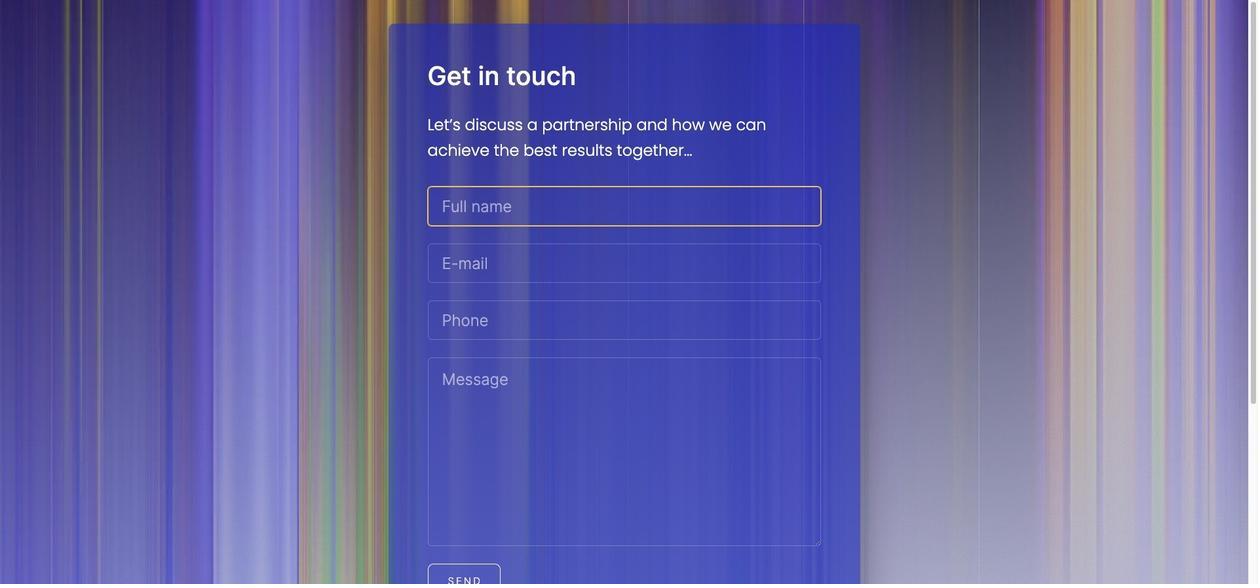 Task type: locate. For each thing, give the bounding box(es) containing it.
E-mail email field
[[428, 244, 821, 283]]

Full name text field
[[428, 187, 821, 226]]



Task type: vqa. For each thing, say whether or not it's contained in the screenshot.
YouTube image
no



Task type: describe. For each thing, give the bounding box(es) containing it.
Message text field
[[428, 358, 821, 547]]

Phone text field
[[428, 301, 821, 340]]



